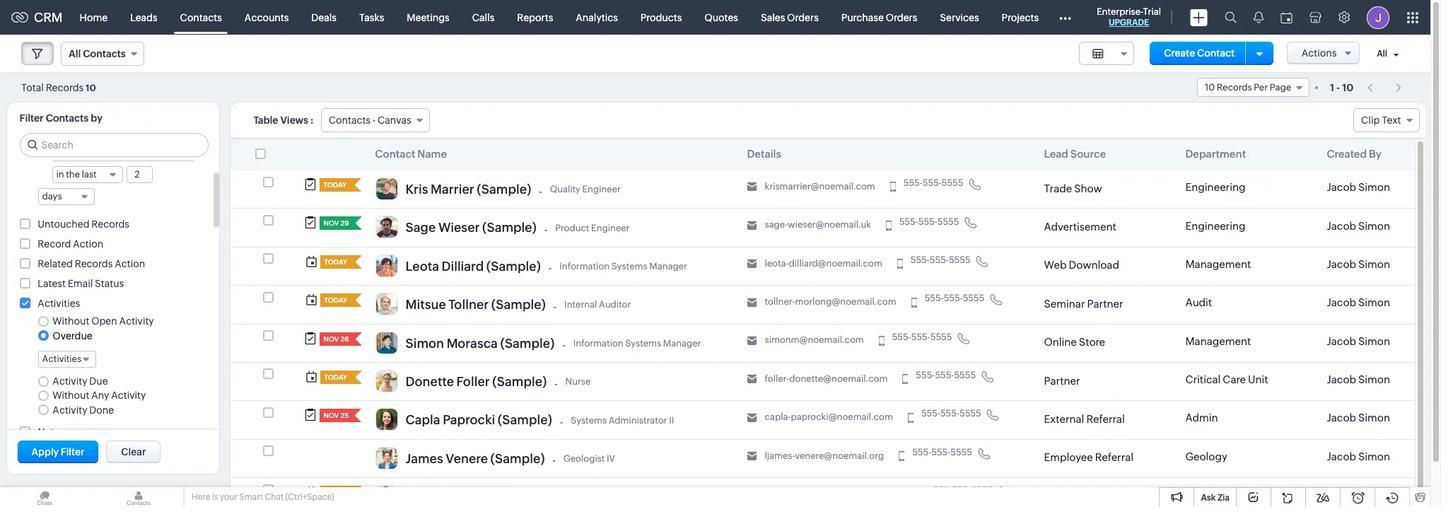Task type: describe. For each thing, give the bounding box(es) containing it.
jacob for capla paprocki (sample)
[[1327, 412, 1356, 424]]

advertisement
[[1044, 221, 1116, 233]]

2 vertical spatial systems
[[571, 415, 607, 425]]

29
[[340, 219, 349, 227]]

- for simon morasca (sample)
[[562, 340, 565, 351]]

today link right chat
[[320, 486, 349, 499]]

ask zia
[[1201, 493, 1230, 503]]

nov 26 link
[[319, 332, 349, 345]]

leota dilliard (sample)
[[406, 259, 541, 273]]

jacob simon for capla paprocki (sample)
[[1327, 412, 1390, 424]]

jacob simon for simon morasca (sample)
[[1327, 335, 1390, 347]]

without any activity
[[53, 390, 146, 401]]

icon_mobile image for mitsue tollner (sample)
[[911, 297, 917, 307]]

jacob simon for sage wieser (sample)
[[1327, 220, 1390, 232]]

today link for kris marrier (sample)
[[319, 178, 348, 192]]

activity right any
[[111, 390, 146, 401]]

today for leota dilliard (sample)
[[324, 258, 347, 266]]

donette foller (sample)
[[406, 374, 547, 389]]

engineering for sage wieser (sample)
[[1185, 220, 1246, 232]]

products
[[641, 12, 682, 23]]

untouched
[[38, 218, 89, 230]]

days
[[42, 191, 62, 202]]

- for leota dilliard (sample)
[[549, 263, 552, 274]]

1 horizontal spatial partner
[[1087, 298, 1123, 310]]

external referral
[[1044, 413, 1125, 425]]

canvas profile image image for capla paprocki (sample)
[[375, 408, 398, 431]]

quotes
[[704, 12, 738, 23]]

records for related
[[75, 258, 113, 269]]

activity down the activities field
[[53, 376, 87, 387]]

engineer for sage wieser (sample)
[[591, 222, 630, 233]]

sage wieser (sample) link
[[406, 220, 537, 239]]

filter inside button
[[61, 446, 84, 458]]

mitsue tollner (sample) link
[[406, 297, 546, 316]]

none field size
[[1079, 42, 1134, 65]]

jacob simon for donette foller (sample)
[[1327, 373, 1390, 385]]

days field
[[38, 188, 94, 205]]

due
[[89, 376, 108, 387]]

systems for simon morasca (sample)
[[625, 338, 661, 348]]

quotes link
[[693, 0, 750, 34]]

all contacts
[[69, 48, 126, 59]]

records for 10
[[1217, 82, 1252, 93]]

ljames-venere@noemail.org link
[[765, 450, 884, 461]]

Contacts - Canvas field
[[321, 108, 430, 132]]

smart
[[239, 492, 263, 502]]

simon for mitsue tollner (sample)
[[1358, 297, 1390, 309]]

contacts - canvas
[[329, 115, 411, 126]]

record
[[38, 238, 71, 250]]

reports link
[[506, 0, 564, 34]]

icon_mail image for mitsue tollner (sample)
[[747, 297, 757, 307]]

orders for sales orders
[[787, 12, 819, 23]]

icon_mobile image for capla paprocki (sample)
[[908, 413, 914, 423]]

nurse
[[565, 376, 591, 387]]

meetings link
[[396, 0, 461, 34]]

simon for kris marrier (sample)
[[1358, 181, 1390, 193]]

ask
[[1201, 493, 1216, 503]]

capla
[[406, 412, 440, 427]]

ii
[[669, 415, 674, 425]]

(sample) for josephine darakjy (sample)
[[516, 489, 571, 504]]

profile image
[[1367, 6, 1389, 29]]

simon for james venere (sample)
[[1358, 450, 1390, 462]]

related
[[38, 258, 73, 269]]

(sample) for simon morasca (sample)
[[500, 336, 555, 350]]

1
[[1330, 82, 1334, 93]]

1 - 10
[[1330, 82, 1354, 93]]

product engineer
[[555, 222, 630, 233]]

jacob for simon morasca (sample)
[[1327, 335, 1356, 347]]

department
[[1185, 148, 1246, 160]]

all for all contacts
[[69, 48, 81, 59]]

(sample) for sage wieser (sample)
[[482, 220, 537, 235]]

capla paprocki (sample)
[[406, 412, 552, 427]]

icon_mail image for donette foller (sample)
[[747, 374, 757, 384]]

leads
[[130, 12, 157, 23]]

jacob simon for james venere (sample)
[[1327, 450, 1390, 462]]

jacob for leota dilliard (sample)
[[1327, 258, 1356, 270]]

source
[[1070, 148, 1106, 160]]

joesphine-
[[765, 489, 809, 499]]

here is your smart chat (ctrl+space)
[[192, 492, 334, 502]]

analytics link
[[564, 0, 629, 34]]

- for mitsue tollner (sample)
[[554, 301, 557, 312]]

simon inside simon morasca (sample) link
[[406, 336, 444, 350]]

icon_mail image for capla paprocki (sample)
[[747, 413, 757, 423]]

clip
[[1361, 115, 1380, 126]]

(sample) for donette foller (sample)
[[492, 374, 547, 389]]

table
[[254, 115, 278, 126]]

josephine
[[406, 489, 467, 504]]

canvas profile image image for donette foller (sample)
[[375, 370, 398, 392]]

today right chat
[[324, 489, 347, 496]]

mitsue
[[406, 297, 446, 312]]

activity done
[[53, 404, 114, 416]]

deals link
[[300, 0, 348, 34]]

activity right open
[[119, 316, 154, 327]]

email
[[68, 278, 93, 289]]

trial
[[1143, 6, 1161, 17]]

today link for donette foller (sample)
[[320, 370, 349, 384]]

0 vertical spatial activities
[[38, 298, 80, 309]]

purchase orders
[[841, 12, 917, 23]]

information for leota dilliard (sample)
[[559, 261, 610, 272]]

sage wieser (sample)
[[406, 220, 537, 235]]

darakjy
[[469, 489, 514, 504]]

services link
[[929, 0, 990, 34]]

tollner
[[449, 297, 489, 312]]

leota-dilliard@noemail.com link
[[765, 258, 882, 269]]

total records 10
[[21, 82, 96, 93]]

in the last field
[[52, 166, 123, 183]]

canvas
[[378, 115, 411, 126]]

in the last
[[56, 169, 97, 180]]

foller-donette@noemail.com
[[765, 373, 888, 384]]

lead source
[[1044, 148, 1106, 160]]

contacts inside contacts - canvas field
[[329, 115, 370, 126]]

james
[[406, 451, 443, 466]]

today for mitsue tollner (sample)
[[324, 296, 347, 304]]

activity up the notes
[[53, 404, 87, 416]]

canvas profile image image for leota dilliard (sample)
[[375, 254, 398, 277]]

nov for simon
[[324, 335, 339, 343]]

systems administrator ii
[[571, 415, 674, 425]]

simon for leota dilliard (sample)
[[1358, 258, 1390, 270]]

without open activity
[[53, 316, 154, 327]]

Search text field
[[20, 134, 208, 156]]

is
[[212, 492, 218, 502]]

accounts
[[245, 12, 289, 23]]

- for capla paprocki (sample)
[[560, 416, 563, 428]]

simon for capla paprocki (sample)
[[1358, 412, 1390, 424]]

james venere (sample)
[[406, 451, 545, 466]]

administrator
[[609, 415, 667, 425]]

orders for purchase orders
[[886, 12, 917, 23]]

1 vertical spatial partner
[[1044, 374, 1080, 386]]

enterprise-trial upgrade
[[1097, 6, 1161, 28]]

signals image
[[1254, 11, 1264, 23]]

open
[[91, 316, 117, 327]]

tollner-morlong@noemail.com link
[[765, 296, 896, 308]]

capla-paprocki@noemail.com
[[765, 412, 893, 422]]

jacob simon for kris marrier (sample)
[[1327, 181, 1390, 193]]

latest
[[38, 278, 66, 289]]

internal auditor
[[564, 299, 631, 310]]

services
[[940, 12, 979, 23]]

trade
[[1044, 182, 1072, 194]]

all for all
[[1377, 49, 1387, 59]]

clear
[[121, 446, 146, 458]]

crm link
[[11, 10, 63, 25]]

10 for total records 10
[[86, 82, 96, 93]]

icon_mail image for leota dilliard (sample)
[[747, 259, 757, 269]]

in
[[56, 169, 64, 180]]

0 horizontal spatial action
[[73, 238, 103, 250]]

icon_mail image for sage wieser (sample)
[[747, 220, 757, 230]]

overdue
[[53, 330, 92, 341]]

the
[[66, 169, 80, 180]]

search element
[[1216, 0, 1245, 35]]

canvas profile image image for mitsue tollner (sample)
[[375, 293, 398, 315]]

leads link
[[119, 0, 169, 34]]

10 Records Per Page field
[[1197, 78, 1310, 97]]

information systems manager for leota dilliard (sample)
[[559, 261, 687, 272]]

activities inside field
[[42, 353, 81, 364]]

purchase orders link
[[830, 0, 929, 34]]

by
[[1369, 148, 1382, 160]]

dilliard
[[442, 259, 484, 273]]

sage-
[[765, 219, 788, 230]]



Task type: vqa. For each thing, say whether or not it's contained in the screenshot.


Task type: locate. For each thing, give the bounding box(es) containing it.
notes
[[38, 426, 65, 438]]

engineer right quality
[[582, 184, 621, 195]]

2 icon_mail image from the top
[[747, 220, 757, 230]]

referral for capla paprocki (sample)
[[1086, 413, 1125, 425]]

(sample) for leota dilliard (sample)
[[486, 259, 541, 273]]

today link up the "nov 26" link at the bottom left of page
[[320, 294, 349, 307]]

referral right external
[[1086, 413, 1125, 425]]

1 vertical spatial engineering
[[1185, 220, 1246, 232]]

5555
[[942, 178, 963, 188], [937, 216, 959, 227], [949, 254, 971, 265], [963, 293, 985, 304], [930, 331, 952, 342], [954, 370, 976, 380], [960, 408, 981, 419], [951, 447, 972, 457], [971, 485, 993, 496]]

0 vertical spatial management
[[1185, 258, 1251, 270]]

engineer
[[582, 184, 621, 195], [591, 222, 630, 233]]

nov left 26
[[324, 335, 339, 343]]

(sample) right the darakjy
[[516, 489, 571, 504]]

8 canvas profile image image from the top
[[375, 447, 398, 469]]

canvas profile image image right 26
[[375, 331, 398, 354]]

activities down overdue
[[42, 353, 81, 364]]

0 vertical spatial information systems manager
[[559, 261, 687, 272]]

manager for leota dilliard (sample)
[[649, 261, 687, 272]]

1 nov from the top
[[324, 219, 339, 227]]

4 jacob from the top
[[1327, 297, 1356, 309]]

(sample) for capla paprocki (sample)
[[498, 412, 552, 427]]

1 vertical spatial contact
[[375, 148, 415, 160]]

leota
[[406, 259, 439, 273]]

all
[[69, 48, 81, 59], [1377, 49, 1387, 59]]

jacob for sage wieser (sample)
[[1327, 220, 1356, 232]]

icon_mail image left simonm@noemail.com link
[[747, 336, 757, 346]]

systems down auditor on the bottom
[[625, 338, 661, 348]]

sales
[[761, 12, 785, 23]]

auditor
[[599, 299, 631, 310]]

1 vertical spatial nov
[[324, 335, 339, 343]]

management up critical care unit
[[1185, 335, 1251, 347]]

10 for 1 - 10
[[1342, 82, 1354, 93]]

related records action
[[38, 258, 145, 269]]

without down activity due
[[53, 390, 89, 401]]

systems
[[611, 261, 647, 272], [625, 338, 661, 348], [571, 415, 607, 425]]

marrier
[[431, 182, 474, 197]]

donette foller (sample) link
[[406, 374, 547, 393]]

records inside field
[[1217, 82, 1252, 93]]

1 canvas profile image image from the top
[[375, 177, 398, 200]]

1 vertical spatial information
[[573, 338, 623, 348]]

information down internal auditor
[[573, 338, 623, 348]]

ljames-
[[765, 450, 795, 461]]

contacts right :
[[329, 115, 370, 126]]

icon_mobile image for donette foller (sample)
[[903, 374, 908, 384]]

filter contacts by
[[19, 112, 102, 124]]

information systems manager up auditor on the bottom
[[559, 261, 687, 272]]

5 canvas profile image image from the top
[[375, 331, 398, 354]]

(sample)
[[477, 182, 531, 197], [482, 220, 537, 235], [486, 259, 541, 273], [491, 297, 546, 312], [500, 336, 555, 350], [492, 374, 547, 389], [498, 412, 552, 427], [490, 451, 545, 466], [516, 489, 571, 504]]

0 vertical spatial referral
[[1086, 413, 1125, 425]]

0 vertical spatial filter
[[19, 112, 44, 124]]

jacob for mitsue tollner (sample)
[[1327, 297, 1356, 309]]

2 engineering from the top
[[1185, 220, 1246, 232]]

action up status
[[115, 258, 145, 269]]

records for untouched
[[91, 218, 129, 230]]

size image
[[1092, 47, 1103, 60]]

contacts image
[[94, 487, 183, 507]]

systems up auditor on the bottom
[[611, 261, 647, 272]]

icon_mail image left foller-
[[747, 374, 757, 384]]

7 jacob from the top
[[1327, 412, 1356, 424]]

10 up by on the left of the page
[[86, 82, 96, 93]]

icon_mobile image for sage wieser (sample)
[[886, 220, 891, 230]]

internal
[[564, 299, 597, 310]]

status
[[95, 278, 124, 289]]

dilliard@noemail.com
[[789, 258, 882, 269]]

- for sage wieser (sample)
[[544, 224, 548, 236]]

canvas profile image image left josephine
[[375, 485, 398, 507]]

- for donette foller (sample)
[[555, 378, 558, 389]]

nov for sage
[[324, 219, 339, 227]]

0 vertical spatial engineer
[[582, 184, 621, 195]]

None text field
[[128, 167, 152, 182]]

all inside all contacts field
[[69, 48, 81, 59]]

referral for james venere (sample)
[[1095, 451, 1134, 463]]

canvas profile image image left leota
[[375, 254, 398, 277]]

quality engineer
[[550, 184, 621, 195]]

today up nov 29 link
[[324, 181, 347, 189]]

9 canvas profile image image from the top
[[375, 485, 398, 507]]

action up related records action
[[73, 238, 103, 250]]

Clip Text field
[[1353, 108, 1420, 132]]

today down nov 29
[[324, 258, 347, 266]]

joesphine-darakjy@noemail.com
[[765, 489, 905, 499]]

nov
[[324, 219, 339, 227], [324, 335, 339, 343], [324, 412, 339, 419]]

1 vertical spatial management
[[1185, 335, 1251, 347]]

contacts inside contacts link
[[180, 12, 222, 23]]

(sample) right 'tollner'
[[491, 297, 546, 312]]

simon morasca (sample)
[[406, 336, 555, 350]]

icon_mail image for kris marrier (sample)
[[747, 182, 757, 192]]

(sample) right morasca
[[500, 336, 555, 350]]

8 jacob from the top
[[1327, 450, 1356, 462]]

icon_mail image for james venere (sample)
[[747, 451, 757, 461]]

contact name
[[375, 148, 447, 160]]

1 management from the top
[[1185, 258, 1251, 270]]

1 orders from the left
[[787, 12, 819, 23]]

nov for capla
[[324, 412, 339, 419]]

orders right sales
[[787, 12, 819, 23]]

(sample) for mitsue tollner (sample)
[[491, 297, 546, 312]]

0 vertical spatial information
[[559, 261, 610, 272]]

1 horizontal spatial contact
[[1197, 47, 1235, 59]]

records
[[46, 82, 84, 93], [1217, 82, 1252, 93], [91, 218, 129, 230], [75, 258, 113, 269]]

0 vertical spatial manager
[[649, 261, 687, 272]]

canvas profile image image left mitsue
[[375, 293, 398, 315]]

external
[[1044, 413, 1084, 425]]

darakjy@noemail.com
[[809, 489, 905, 499]]

enterprise-
[[1097, 6, 1143, 17]]

3 canvas profile image image from the top
[[375, 254, 398, 277]]

last
[[82, 169, 97, 180]]

1 vertical spatial systems
[[625, 338, 661, 348]]

name
[[417, 148, 447, 160]]

chats image
[[0, 487, 89, 507]]

icon_mobile image for simon morasca (sample)
[[879, 336, 884, 346]]

(sample) up the darakjy
[[490, 451, 545, 466]]

records up related records action
[[91, 218, 129, 230]]

all down profile image
[[1377, 49, 1387, 59]]

7 jacob simon from the top
[[1327, 412, 1390, 424]]

10 inside 10 records per page field
[[1205, 82, 1215, 93]]

1 vertical spatial filter
[[61, 446, 84, 458]]

2 jacob simon from the top
[[1327, 220, 1390, 232]]

1 horizontal spatial 10
[[1205, 82, 1215, 93]]

nov left 29
[[324, 219, 339, 227]]

critical care unit
[[1185, 373, 1268, 385]]

1 without from the top
[[53, 316, 89, 327]]

apply filter button
[[17, 441, 99, 463]]

information systems manager
[[559, 261, 687, 272], [573, 338, 701, 348]]

simon for sage wieser (sample)
[[1358, 220, 1390, 232]]

geologist iv
[[563, 453, 615, 464]]

latest email status
[[38, 278, 124, 289]]

filter down total
[[19, 112, 44, 124]]

555-555-5555
[[904, 178, 963, 188], [899, 216, 959, 227], [911, 254, 971, 265], [925, 293, 985, 304], [892, 331, 952, 342], [916, 370, 976, 380], [921, 408, 981, 419], [912, 447, 972, 457], [933, 485, 993, 496]]

5 jacob simon from the top
[[1327, 335, 1390, 347]]

canvas profile image image left sage
[[375, 216, 398, 239]]

records for total
[[46, 82, 84, 93]]

6 canvas profile image image from the top
[[375, 370, 398, 392]]

icon_mail image left leota- on the right bottom of the page
[[747, 259, 757, 269]]

create
[[1164, 47, 1195, 59]]

6 jacob from the top
[[1327, 373, 1356, 385]]

canvas profile image image for kris marrier (sample)
[[375, 177, 398, 200]]

1 horizontal spatial filter
[[61, 446, 84, 458]]

0 vertical spatial contact
[[1197, 47, 1235, 59]]

signals element
[[1245, 0, 1272, 35]]

1 horizontal spatial action
[[115, 258, 145, 269]]

leota dilliard (sample) link
[[406, 259, 541, 277]]

calls
[[472, 12, 494, 23]]

quality
[[550, 184, 580, 195]]

1 vertical spatial action
[[115, 258, 145, 269]]

canvas profile image image for simon morasca (sample)
[[375, 331, 398, 354]]

canvas profile image image left capla
[[375, 408, 398, 431]]

1 vertical spatial referral
[[1095, 451, 1134, 463]]

canvas profile image image left kris
[[375, 177, 398, 200]]

(sample) for james venere (sample)
[[490, 451, 545, 466]]

3 jacob from the top
[[1327, 258, 1356, 270]]

1 horizontal spatial all
[[1377, 49, 1387, 59]]

management for leota dilliard (sample)
[[1185, 258, 1251, 270]]

jacob simon for mitsue tollner (sample)
[[1327, 297, 1390, 309]]

management for simon morasca (sample)
[[1185, 335, 1251, 347]]

jacob simon for leota dilliard (sample)
[[1327, 258, 1390, 270]]

- inside contacts - canvas field
[[372, 115, 376, 126]]

2 nov from the top
[[324, 335, 339, 343]]

7 canvas profile image image from the top
[[375, 408, 398, 431]]

jacob for donette foller (sample)
[[1327, 373, 1356, 385]]

foller
[[456, 374, 490, 389]]

0 vertical spatial without
[[53, 316, 89, 327]]

information for simon morasca (sample)
[[573, 338, 623, 348]]

today up nov 25
[[324, 373, 347, 381]]

10 records per page
[[1205, 82, 1291, 93]]

- for kris marrier (sample)
[[539, 186, 542, 197]]

1 vertical spatial engineer
[[591, 222, 630, 233]]

your
[[220, 492, 238, 502]]

without for without any activity
[[53, 390, 89, 401]]

leota-
[[765, 258, 789, 269]]

manager for simon morasca (sample)
[[663, 338, 701, 348]]

7 icon_mail image from the top
[[747, 413, 757, 423]]

0 horizontal spatial orders
[[787, 12, 819, 23]]

information systems manager down auditor on the bottom
[[573, 338, 701, 348]]

today link down the "nov 26" link at the bottom left of page
[[320, 370, 349, 384]]

(sample) up the sage wieser (sample)
[[477, 182, 531, 197]]

josephine darakjy (sample)
[[406, 489, 571, 504]]

records left per
[[1217, 82, 1252, 93]]

2 management from the top
[[1185, 335, 1251, 347]]

6 jacob simon from the top
[[1327, 373, 1390, 385]]

information systems manager for simon morasca (sample)
[[573, 338, 701, 348]]

today link up nov 29 link
[[319, 178, 348, 192]]

today
[[324, 181, 347, 189], [324, 258, 347, 266], [324, 296, 347, 304], [324, 373, 347, 381], [324, 489, 347, 496]]

2 orders from the left
[[886, 12, 917, 23]]

partner down 'download'
[[1087, 298, 1123, 310]]

All Contacts field
[[61, 42, 144, 66]]

10
[[1342, 82, 1354, 93], [1205, 82, 1215, 93], [86, 82, 96, 93]]

partner
[[1087, 298, 1123, 310], [1044, 374, 1080, 386]]

nov 25 link
[[319, 409, 349, 422]]

0 horizontal spatial partner
[[1044, 374, 1080, 386]]

create menu image
[[1190, 9, 1208, 26]]

meetings
[[407, 12, 450, 23]]

(sample) right dilliard
[[486, 259, 541, 273]]

1 vertical spatial activities
[[42, 353, 81, 364]]

management up audit
[[1185, 258, 1251, 270]]

jacob for james venere (sample)
[[1327, 450, 1356, 462]]

contact inside button
[[1197, 47, 1235, 59]]

engineering for kris marrier (sample)
[[1185, 181, 1246, 193]]

9 jacob from the top
[[1327, 489, 1356, 501]]

0 vertical spatial systems
[[611, 261, 647, 272]]

icon_mobile image
[[890, 182, 896, 192], [886, 220, 891, 230], [897, 259, 903, 269], [911, 297, 917, 307], [879, 336, 884, 346], [903, 374, 908, 384], [908, 413, 914, 423], [899, 451, 905, 461]]

donette@noemail.com
[[789, 373, 888, 384]]

simon for donette foller (sample)
[[1358, 373, 1390, 385]]

systems up the geologist iv
[[571, 415, 607, 425]]

all up 'total records 10'
[[69, 48, 81, 59]]

seminar partner
[[1044, 298, 1123, 310]]

contacts down "home" link
[[83, 48, 126, 59]]

icon_mobile image for leota dilliard (sample)
[[897, 259, 903, 269]]

wieser
[[438, 220, 480, 235]]

icon_mail image
[[747, 182, 757, 192], [747, 220, 757, 230], [747, 259, 757, 269], [747, 297, 757, 307], [747, 336, 757, 346], [747, 374, 757, 384], [747, 413, 757, 423], [747, 451, 757, 461]]

6 icon_mail image from the top
[[747, 374, 757, 384]]

actions
[[1302, 47, 1337, 59]]

here
[[192, 492, 210, 502]]

today for donette foller (sample)
[[324, 373, 347, 381]]

2 without from the top
[[53, 390, 89, 401]]

activity due
[[53, 376, 108, 387]]

2 vertical spatial nov
[[324, 412, 339, 419]]

today link for mitsue tollner (sample)
[[320, 294, 349, 307]]

systems for leota dilliard (sample)
[[611, 261, 647, 272]]

engineer right the product
[[591, 222, 630, 233]]

media planning
[[1185, 489, 1261, 501]]

today link for leota dilliard (sample)
[[320, 255, 349, 269]]

canvas profile image image for sage wieser (sample)
[[375, 216, 398, 239]]

2 canvas profile image image from the top
[[375, 216, 398, 239]]

2 jacob from the top
[[1327, 220, 1356, 232]]

navigation
[[1361, 77, 1409, 98]]

contacts right leads link
[[180, 12, 222, 23]]

10 right 1
[[1342, 82, 1354, 93]]

by
[[91, 112, 102, 124]]

total
[[21, 82, 44, 93]]

1 vertical spatial manager
[[663, 338, 701, 348]]

1 engineering from the top
[[1185, 181, 1246, 193]]

(sample) for kris marrier (sample)
[[477, 182, 531, 197]]

None field
[[1079, 42, 1134, 65], [51, 144, 196, 161], [51, 144, 196, 161]]

contact right create
[[1197, 47, 1235, 59]]

(sample) right paprocki
[[498, 412, 552, 427]]

Other Modules field
[[1050, 6, 1081, 29]]

profile element
[[1358, 0, 1398, 34]]

today link
[[319, 178, 348, 192], [320, 255, 349, 269], [320, 294, 349, 307], [320, 370, 349, 384], [320, 486, 349, 499]]

venere@noemail.org
[[795, 450, 884, 461]]

krismarrier@noemail.com link
[[765, 181, 875, 192]]

1 vertical spatial without
[[53, 390, 89, 401]]

today link down nov 29 link
[[320, 255, 349, 269]]

krismarrier@noemail.com
[[765, 181, 875, 192]]

calendar image
[[1281, 12, 1293, 23]]

canvas profile image image for james venere (sample)
[[375, 447, 398, 469]]

3 jacob simon from the top
[[1327, 258, 1390, 270]]

canvas profile image image
[[375, 177, 398, 200], [375, 216, 398, 239], [375, 254, 398, 277], [375, 293, 398, 315], [375, 331, 398, 354], [375, 370, 398, 392], [375, 408, 398, 431], [375, 447, 398, 469], [375, 485, 398, 507]]

1 jacob from the top
[[1327, 181, 1356, 193]]

activities down 'latest'
[[38, 298, 80, 309]]

0 vertical spatial engineering
[[1185, 181, 1246, 193]]

store
[[1079, 336, 1105, 348]]

0 horizontal spatial all
[[69, 48, 81, 59]]

contacts link
[[169, 0, 233, 34]]

activity
[[119, 316, 154, 327], [53, 376, 87, 387], [111, 390, 146, 401], [53, 404, 87, 416]]

jacob simon
[[1327, 181, 1390, 193], [1327, 220, 1390, 232], [1327, 258, 1390, 270], [1327, 297, 1390, 309], [1327, 335, 1390, 347], [1327, 373, 1390, 385], [1327, 412, 1390, 424], [1327, 450, 1390, 462], [1327, 489, 1390, 501]]

3 icon_mail image from the top
[[747, 259, 757, 269]]

icon_mail image left capla-
[[747, 413, 757, 423]]

jacob for kris marrier (sample)
[[1327, 181, 1356, 193]]

icon_mail image for simon morasca (sample)
[[747, 336, 757, 346]]

leota-dilliard@noemail.com
[[765, 258, 882, 269]]

records up latest email status
[[75, 258, 113, 269]]

icon_mail image left ljames-
[[747, 451, 757, 461]]

kris marrier (sample) link
[[406, 182, 531, 200]]

2 horizontal spatial 10
[[1342, 82, 1354, 93]]

simon for simon morasca (sample)
[[1358, 335, 1390, 347]]

contacts inside all contacts field
[[83, 48, 126, 59]]

Activities field
[[38, 351, 96, 367]]

8 icon_mail image from the top
[[747, 451, 757, 461]]

1 icon_mail image from the top
[[747, 182, 757, 192]]

- for james venere (sample)
[[553, 455, 556, 466]]

filter right apply
[[61, 446, 84, 458]]

sales orders link
[[750, 0, 830, 34]]

create menu element
[[1182, 0, 1216, 34]]

without
[[53, 316, 89, 327], [53, 390, 89, 401]]

1 horizontal spatial orders
[[886, 12, 917, 23]]

nov left 25
[[324, 412, 339, 419]]

information up internal
[[559, 261, 610, 272]]

0 horizontal spatial 10
[[86, 82, 96, 93]]

5 icon_mail image from the top
[[747, 336, 757, 346]]

:
[[310, 115, 314, 126]]

(sample) right "foller"
[[492, 374, 547, 389]]

without up overdue
[[53, 316, 89, 327]]

0 vertical spatial action
[[73, 238, 103, 250]]

contacts left by on the left of the page
[[46, 112, 89, 124]]

today for kris marrier (sample)
[[324, 181, 347, 189]]

critical
[[1185, 373, 1221, 385]]

5 jacob from the top
[[1327, 335, 1356, 347]]

9 jacob simon from the top
[[1327, 489, 1390, 501]]

8 jacob simon from the top
[[1327, 450, 1390, 462]]

icon_mail image left sage- on the right of page
[[747, 220, 757, 230]]

engineering
[[1185, 181, 1246, 193], [1185, 220, 1246, 232]]

4 canvas profile image image from the top
[[375, 293, 398, 315]]

10 inside 'total records 10'
[[86, 82, 96, 93]]

contact down canvas
[[375, 148, 415, 160]]

0 horizontal spatial contact
[[375, 148, 415, 160]]

chat
[[265, 492, 284, 502]]

25
[[340, 412, 349, 419]]

canvas profile image image left the james
[[375, 447, 398, 469]]

(sample) right wieser
[[482, 220, 537, 235]]

4 jacob simon from the top
[[1327, 297, 1390, 309]]

10 down create contact button
[[1205, 82, 1215, 93]]

0 vertical spatial partner
[[1087, 298, 1123, 310]]

icon_mail image left tollner-
[[747, 297, 757, 307]]

nov 29 link
[[319, 217, 349, 230]]

1 jacob simon from the top
[[1327, 181, 1390, 193]]

canvas profile image image left donette
[[375, 370, 398, 392]]

records up filter contacts by
[[46, 82, 84, 93]]

per
[[1254, 82, 1268, 93]]

partner down the online
[[1044, 374, 1080, 386]]

online store
[[1044, 336, 1105, 348]]

sales orders
[[761, 12, 819, 23]]

3 nov from the top
[[324, 412, 339, 419]]

0 horizontal spatial filter
[[19, 112, 44, 124]]

engineer for kris marrier (sample)
[[582, 184, 621, 195]]

4 icon_mail image from the top
[[747, 297, 757, 307]]

icon_mail image down details
[[747, 182, 757, 192]]

without for without open activity
[[53, 316, 89, 327]]

table views :
[[254, 115, 314, 126]]

search image
[[1225, 11, 1237, 23]]

1 vertical spatial information systems manager
[[573, 338, 701, 348]]

details
[[747, 148, 781, 160]]

today up "nov 26" on the bottom left of the page
[[324, 296, 347, 304]]

orders right purchase
[[886, 12, 917, 23]]

geology
[[1185, 450, 1227, 462]]

referral right the employee
[[1095, 451, 1134, 463]]

0 vertical spatial nov
[[324, 219, 339, 227]]



